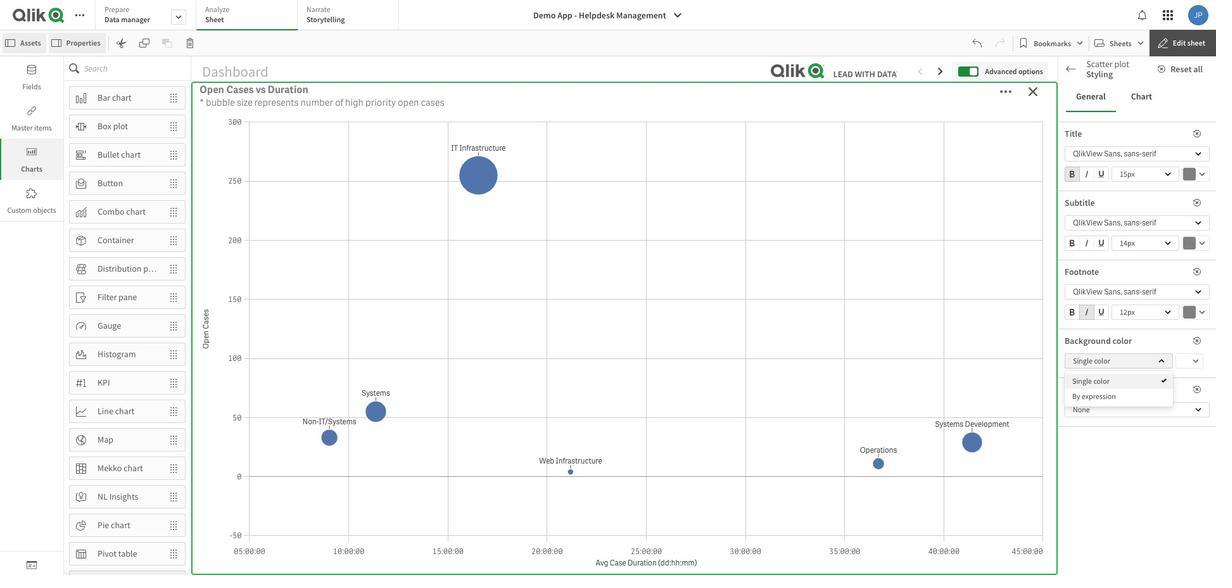 Task type: vqa. For each thing, say whether or not it's contained in the screenshot.
Undo Icon
yes



Task type: locate. For each thing, give the bounding box(es) containing it.
list box
[[1065, 371, 1173, 407]]

0 vertical spatial single
[[1073, 356, 1093, 366]]

list box inside application
[[1065, 371, 1173, 407]]

chart down suggestions
[[1131, 91, 1153, 102]]

0 vertical spatial general
[[1077, 91, 1106, 102]]

0 vertical spatial group
[[1065, 167, 1109, 184]]

2 background from the top
[[1065, 384, 1111, 395]]

&
[[224, 387, 232, 401]]

tab list
[[95, 0, 404, 32], [1066, 82, 1209, 112]]

chart suggestions
[[1088, 69, 1156, 80]]

chart
[[112, 92, 132, 103], [121, 149, 141, 160], [126, 206, 146, 217], [115, 406, 135, 417], [124, 463, 143, 474], [111, 520, 130, 531]]

styling up single color at the right bottom
[[1090, 332, 1116, 343]]

group
[[1065, 167, 1109, 184], [1065, 236, 1109, 253], [1065, 305, 1109, 323]]

background color
[[1065, 335, 1132, 347]]

2 move image from the top
[[162, 201, 185, 223]]

application
[[0, 0, 1217, 575]]

group up palette icon
[[1065, 305, 1109, 323]]

single inside single color by expression
[[1073, 376, 1092, 386]]

open inside open cases vs duration * bubble size represents number of high priority open cases
[[200, 83, 224, 96]]

0 vertical spatial plot
[[1115, 58, 1130, 70]]

4 move image from the top
[[162, 230, 185, 251]]

cases
[[226, 83, 254, 96], [369, 84, 421, 110], [670, 84, 723, 110], [940, 84, 993, 110], [583, 162, 610, 176], [277, 387, 305, 401]]

priority inside medium priority cases 142
[[602, 84, 666, 110]]

high
[[345, 96, 364, 109]]

priority inside the low priority cases 203
[[872, 84, 936, 110]]

kpi
[[98, 377, 110, 388]]

prepare
[[105, 4, 129, 14]]

1 vertical spatial size
[[1093, 397, 1107, 409]]

background up single color at the right bottom
[[1065, 335, 1111, 347]]

high priority cases 72
[[255, 84, 421, 160]]

presentation
[[1075, 302, 1123, 313]]

pie chart
[[98, 520, 130, 531]]

pane
[[119, 292, 137, 303]]

sheet
[[205, 15, 224, 24]]

color up single color dropdown button
[[1113, 335, 1132, 347]]

plot inside scatter plot styling
[[1115, 58, 1130, 70]]

single inside dropdown button
[[1073, 356, 1093, 366]]

copy image
[[139, 38, 149, 48]]

move image for button
[[162, 173, 185, 194]]

color down background color
[[1094, 356, 1111, 366]]

styling up general button
[[1087, 68, 1113, 80]]

plot right the distribution
[[143, 263, 158, 274]]

priority for 72
[[300, 84, 365, 110]]

6 move image from the top
[[162, 458, 185, 479]]

group up want
[[1065, 236, 1109, 253]]

1 vertical spatial chart
[[1131, 91, 1153, 102]]

1 vertical spatial tab list
[[1066, 82, 1209, 112]]

variables image
[[27, 560, 37, 570]]

priority inside high priority cases 72
[[300, 84, 365, 110]]

0 horizontal spatial state
[[1065, 218, 1084, 229]]

single
[[1073, 356, 1093, 366], [1073, 376, 1092, 386]]

3 group from the top
[[1065, 305, 1109, 323]]

group down appearance
[[1065, 167, 1109, 184]]

master items button
[[0, 98, 63, 139]]

application containing 72
[[0, 0, 1217, 575]]

5 move image from the top
[[162, 258, 185, 280]]

object image
[[27, 147, 37, 157]]

3 move image from the top
[[162, 287, 185, 308]]

priority for 142
[[602, 84, 666, 110]]

expression
[[1082, 392, 1116, 401]]

1 horizontal spatial chart
[[1131, 91, 1153, 102]]

open left vs
[[200, 83, 224, 96]]

color for background color
[[1113, 335, 1132, 347]]

mekko
[[98, 463, 122, 474]]

chart inside button
[[1131, 91, 1153, 102]]

general up alternate
[[1075, 172, 1104, 183]]

management
[[617, 10, 666, 21]]

bookmarks
[[1034, 38, 1072, 48]]

tab list containing prepare
[[95, 0, 404, 32]]

object
[[1134, 262, 1153, 272]]

box
[[98, 120, 111, 132]]

chart right pie
[[111, 520, 130, 531]]

9 move image from the top
[[162, 486, 185, 508]]

open
[[200, 83, 224, 96], [556, 162, 581, 176], [198, 387, 222, 401]]

1 vertical spatial group
[[1065, 236, 1109, 253]]

state down subtitle
[[1065, 218, 1084, 229]]

container
[[98, 234, 134, 246]]

background for background color
[[1065, 335, 1111, 347]]

want
[[1083, 262, 1099, 272]]

reset all
[[1171, 63, 1203, 75]]

0 vertical spatial chart
[[1088, 69, 1109, 80]]

1 move image from the top
[[162, 87, 185, 109]]

1 horizontal spatial state
[[1159, 272, 1175, 281]]

palette image
[[1071, 333, 1082, 343]]

color up expression
[[1094, 376, 1110, 386]]

single down navigation at the bottom right of the page
[[1073, 376, 1092, 386]]

0 horizontal spatial tab list
[[95, 0, 404, 32]]

size
[[237, 96, 253, 109], [1093, 397, 1107, 409]]

move image
[[162, 87, 185, 109], [162, 116, 185, 137], [162, 173, 185, 194], [162, 230, 185, 251], [162, 258, 185, 280], [162, 344, 185, 365], [162, 372, 185, 394], [162, 429, 185, 451], [162, 486, 185, 508], [162, 515, 185, 536]]

chart for chart suggestions
[[1088, 69, 1109, 80]]

triangle right image
[[1059, 174, 1075, 180]]

visualizations,
[[1065, 272, 1109, 281]]

to right 'set'
[[1177, 272, 1183, 281]]

edit
[[1173, 38, 1186, 48]]

chart right line at the left bottom
[[115, 406, 135, 417]]

1 vertical spatial open
[[556, 162, 581, 176]]

general
[[1077, 91, 1106, 102], [1075, 172, 1104, 183]]

narrate storytelling
[[307, 4, 345, 24]]

nl insights
[[98, 491, 138, 503]]

mekko chart
[[98, 463, 143, 474]]

custom
[[7, 205, 32, 215]]

7 move image from the top
[[162, 372, 185, 394]]

by
[[612, 162, 623, 176]]

None text field
[[1065, 495, 1173, 513]]

10 move image from the top
[[162, 515, 185, 536]]

group for title
[[1065, 167, 1109, 184]]

move image for kpi
[[162, 372, 185, 394]]

represents
[[254, 96, 299, 109]]

open cases by priority type
[[556, 162, 684, 176]]

list box containing single color
[[1065, 371, 1173, 407]]

1 vertical spatial background
[[1065, 384, 1111, 395]]

1 horizontal spatial tab list
[[1066, 82, 1209, 112]]

0 horizontal spatial plot
[[113, 120, 128, 132]]

plot for distribution plot
[[143, 263, 158, 274]]

chart up general button
[[1088, 69, 1109, 80]]

navigation
[[1065, 361, 1105, 372]]

bubble size
[[1065, 397, 1107, 409]]

cases inside the low priority cases 203
[[940, 84, 993, 110]]

you left the
[[1111, 272, 1122, 281]]

background up bubble size
[[1065, 384, 1111, 395]]

0 horizontal spatial size
[[237, 96, 253, 109]]

6 move image from the top
[[162, 344, 185, 365]]

open left by
[[556, 162, 581, 176]]

cut image
[[116, 38, 126, 48]]

0 vertical spatial tab list
[[95, 0, 404, 32]]

4 move image from the top
[[162, 315, 185, 337]]

move image for gauge
[[162, 315, 185, 337]]

master
[[1162, 262, 1184, 272]]

priority
[[300, 84, 365, 110], [602, 84, 666, 110], [872, 84, 936, 110], [625, 162, 660, 176]]

chart right bullet
[[121, 149, 141, 160]]

single for single color
[[1073, 356, 1093, 366]]

color inside dropdown button
[[1094, 356, 1111, 366]]

chart for bullet chart
[[121, 149, 141, 160]]

color inside single color by expression
[[1094, 376, 1110, 386]]

you right if
[[1071, 262, 1082, 272]]

chart right bar
[[112, 92, 132, 103]]

open left &
[[198, 387, 222, 401]]

general down scatter chart icon
[[1077, 91, 1106, 102]]

2 move image from the top
[[162, 116, 185, 137]]

single for single color by expression
[[1073, 376, 1092, 386]]

plot for box plot
[[113, 120, 128, 132]]

chart for chart
[[1131, 91, 1153, 102]]

color for single color by expression
[[1094, 376, 1110, 386]]

2 group from the top
[[1065, 236, 1109, 253]]

move image for container
[[162, 230, 185, 251]]

combo chart
[[98, 206, 146, 217]]

2 vertical spatial open
[[198, 387, 222, 401]]

1 group from the top
[[1065, 167, 1109, 184]]

button
[[98, 177, 123, 189]]

medium priority cases 142
[[527, 84, 723, 160]]

color for single color
[[1094, 356, 1111, 366]]

scatter chart image
[[1068, 70, 1078, 80]]

1 horizontal spatial plot
[[143, 263, 158, 274]]

3 move image from the top
[[162, 173, 185, 194]]

open
[[398, 96, 419, 109]]

1 vertical spatial general
[[1075, 172, 1104, 183]]

0 horizontal spatial chart
[[1088, 69, 1109, 80]]

fields button
[[0, 56, 63, 98]]

1 vertical spatial state
[[1159, 272, 1175, 281]]

states
[[1111, 195, 1133, 207]]

72
[[315, 110, 361, 160]]

general button
[[1066, 82, 1116, 112]]

state right 'set'
[[1159, 272, 1175, 281]]

link image
[[27, 106, 37, 116]]

1 horizontal spatial size
[[1093, 397, 1107, 409]]

general inside button
[[1077, 91, 1106, 102]]

plot right the box
[[113, 120, 128, 132]]

plot down sheets
[[1115, 58, 1130, 70]]

if
[[1065, 262, 1069, 272]]

2 vertical spatial plot
[[143, 263, 158, 274]]

advanced options
[[985, 66, 1044, 76]]

bullet
[[98, 149, 119, 160]]

0 vertical spatial color
[[1113, 335, 1132, 347]]

cases
[[421, 96, 445, 109]]

0 vertical spatial styling
[[1087, 68, 1113, 80]]

triangle right image
[[1059, 565, 1075, 571]]

size down background image
[[1093, 397, 1107, 409]]

move image for mekko chart
[[162, 458, 185, 479]]

2 horizontal spatial plot
[[1115, 58, 1130, 70]]

2 vertical spatial group
[[1065, 305, 1109, 323]]

open cases vs duration * bubble size represents number of high priority open cases
[[200, 83, 445, 109]]

move image for pivot table
[[162, 543, 185, 565]]

manager
[[121, 15, 150, 24]]

chart right combo
[[126, 206, 146, 217]]

move image
[[162, 144, 185, 166], [162, 201, 185, 223], [162, 287, 185, 308], [162, 315, 185, 337], [162, 401, 185, 422], [162, 458, 185, 479], [162, 543, 185, 565], [162, 572, 185, 575]]

distribution plot
[[98, 263, 158, 274]]

1 vertical spatial color
[[1094, 356, 1111, 366]]

of
[[335, 96, 343, 109]]

bookmarks button
[[1016, 33, 1087, 53]]

size inside open cases vs duration * bubble size represents number of high priority open cases
[[237, 96, 253, 109]]

edit sheet button
[[1150, 30, 1217, 56]]

0 vertical spatial background
[[1065, 335, 1111, 347]]

table
[[118, 548, 137, 560]]

1 background from the top
[[1065, 335, 1111, 347]]

cases inside medium priority cases 142
[[670, 84, 723, 110]]

move image for bullet chart
[[162, 144, 185, 166]]

image
[[1113, 384, 1136, 395]]

off
[[1065, 375, 1077, 387]]

state
[[1065, 218, 1084, 229], [1159, 272, 1175, 281]]

1 vertical spatial single
[[1073, 376, 1092, 386]]

to left add on the top of the page
[[1101, 262, 1107, 272]]

0 vertical spatial size
[[237, 96, 253, 109]]

single color by expression
[[1073, 376, 1116, 401]]

2 vertical spatial color
[[1094, 376, 1110, 386]]

8 move image from the top
[[162, 429, 185, 451]]

size left vs
[[237, 96, 253, 109]]

tab list containing general
[[1066, 82, 1209, 112]]

single up off
[[1073, 356, 1093, 366]]

0 vertical spatial open
[[200, 83, 224, 96]]

sheets button
[[1092, 33, 1147, 53]]

chart right mekko
[[124, 463, 143, 474]]

priority
[[366, 96, 396, 109]]

1 vertical spatial plot
[[113, 120, 128, 132]]

appearance tab
[[1059, 141, 1217, 165]]

combo
[[98, 206, 125, 217]]

1 move image from the top
[[162, 144, 185, 166]]

5 move image from the top
[[162, 401, 185, 422]]

7 move image from the top
[[162, 543, 185, 565]]

filter pane
[[98, 292, 137, 303]]

move image for box plot
[[162, 116, 185, 137]]

next image
[[1193, 332, 1201, 343]]

cases inside open cases vs duration * bubble size represents number of high priority open cases
[[226, 83, 254, 96]]

delete image
[[185, 38, 195, 48]]

scatter plot styling
[[1087, 58, 1130, 80]]

move image for filter pane
[[162, 287, 185, 308]]

navigation off
[[1065, 361, 1105, 387]]



Task type: describe. For each thing, give the bounding box(es) containing it.
priority for 203
[[872, 84, 936, 110]]

8 move image from the top
[[162, 572, 185, 575]]

the
[[1122, 262, 1132, 272]]

low priority cases 203
[[830, 84, 993, 160]]

chart button
[[1121, 82, 1163, 112]]

line chart
[[98, 406, 135, 417]]

move image for pie chart
[[162, 515, 185, 536]]

database image
[[27, 65, 37, 75]]

type
[[662, 162, 684, 176]]

filter
[[98, 292, 117, 303]]

title
[[1065, 128, 1082, 139]]

cases inside high priority cases 72
[[369, 84, 421, 110]]

vs
[[256, 83, 266, 96]]

analyze sheet
[[205, 4, 230, 24]]

demo
[[534, 10, 556, 21]]

move image for combo chart
[[162, 201, 185, 223]]

state inside if you want to add the object to master visualizations, you need to set state to <inherited>.
[[1159, 272, 1175, 281]]

demo app - helpdesk management
[[534, 10, 666, 21]]

*
[[200, 96, 204, 109]]

move image for line chart
[[162, 401, 185, 422]]

Search text field
[[84, 56, 191, 80]]

chart for bar chart
[[112, 92, 132, 103]]

insights
[[109, 491, 138, 503]]

resolved
[[234, 387, 275, 401]]

142
[[590, 110, 659, 160]]

items
[[34, 123, 52, 132]]

move image for histogram
[[162, 344, 185, 365]]

map
[[98, 434, 113, 445]]

chart for pie chart
[[111, 520, 130, 531]]

triangle bottom image
[[1059, 197, 1075, 203]]

sheet
[[1188, 38, 1206, 48]]

chart for combo chart
[[126, 206, 146, 217]]

options
[[1019, 66, 1044, 76]]

plot for scatter plot styling
[[1115, 58, 1130, 70]]

reset all button
[[1151, 59, 1213, 79]]

appearance
[[1065, 148, 1109, 159]]

203
[[877, 110, 946, 160]]

need
[[1124, 272, 1139, 281]]

group for footnote
[[1065, 305, 1109, 323]]

data
[[105, 15, 120, 24]]

if you want to add the object to master visualizations, you need to set state to <inherited>.
[[1065, 262, 1184, 291]]

open & resolved cases over time
[[198, 387, 354, 401]]

puzzle image
[[27, 188, 37, 198]]

move image for bar chart
[[162, 87, 185, 109]]

background for background image
[[1065, 384, 1111, 395]]

background image
[[1065, 384, 1136, 395]]

duration
[[268, 83, 308, 96]]

open for open cases vs duration * bubble size represents number of high priority open cases
[[200, 83, 224, 96]]

move image for distribution plot
[[162, 258, 185, 280]]

-
[[574, 10, 577, 21]]

helpdesk
[[579, 10, 615, 21]]

prepare data manager
[[105, 4, 150, 24]]

pie
[[98, 520, 109, 531]]

custom objects
[[7, 205, 56, 215]]

app
[[558, 10, 573, 21]]

narrate
[[307, 4, 330, 14]]

by
[[1073, 392, 1081, 401]]

charts
[[21, 164, 42, 174]]

charts button
[[0, 139, 63, 180]]

bar
[[98, 92, 110, 103]]

next sheet: performance image
[[936, 66, 946, 76]]

footnote
[[1065, 266, 1099, 278]]

distribution
[[98, 263, 142, 274]]

line
[[98, 406, 113, 417]]

to right object
[[1154, 262, 1161, 272]]

open for open & resolved cases over time
[[198, 387, 222, 401]]

chart for mekko chart
[[124, 463, 143, 474]]

time
[[331, 387, 354, 401]]

chart for line chart
[[115, 406, 135, 417]]

alternate
[[1075, 195, 1109, 207]]

subtitle
[[1065, 197, 1095, 208]]

set
[[1148, 272, 1157, 281]]

sheets
[[1110, 38, 1132, 48]]

medium
[[527, 84, 598, 110]]

low
[[830, 84, 868, 110]]

move image for map
[[162, 429, 185, 451]]

all
[[1194, 63, 1203, 75]]

suggestions
[[1111, 69, 1156, 80]]

edit sheet
[[1173, 38, 1206, 48]]

master
[[11, 123, 33, 132]]

histogram
[[98, 349, 136, 360]]

1 vertical spatial styling
[[1090, 332, 1116, 343]]

demo app - helpdesk management button
[[526, 5, 690, 25]]

open for open cases by priority type
[[556, 162, 581, 176]]

pivot table
[[98, 548, 137, 560]]

custom objects button
[[0, 180, 63, 221]]

undo image
[[973, 38, 983, 48]]

properties
[[66, 38, 100, 48]]

master items
[[11, 123, 52, 132]]

high
[[255, 84, 296, 110]]

to left 'set'
[[1140, 272, 1147, 281]]

bubble
[[206, 96, 235, 109]]

0 horizontal spatial you
[[1071, 262, 1082, 272]]

objects
[[33, 205, 56, 215]]

triangle bottom image
[[1059, 304, 1075, 310]]

group for subtitle
[[1065, 236, 1109, 253]]

<inherited>.
[[1065, 281, 1102, 291]]

bar chart
[[98, 92, 132, 103]]

0 vertical spatial state
[[1065, 218, 1084, 229]]

advanced
[[985, 66, 1017, 76]]

styling inside scatter plot styling
[[1087, 68, 1113, 80]]

move image for nl insights
[[162, 486, 185, 508]]

1 horizontal spatial you
[[1111, 272, 1122, 281]]

assets button
[[3, 33, 46, 53]]

bullet chart
[[98, 149, 141, 160]]

analyze
[[205, 4, 230, 14]]

reset
[[1171, 63, 1192, 75]]

pivot
[[98, 548, 117, 560]]



